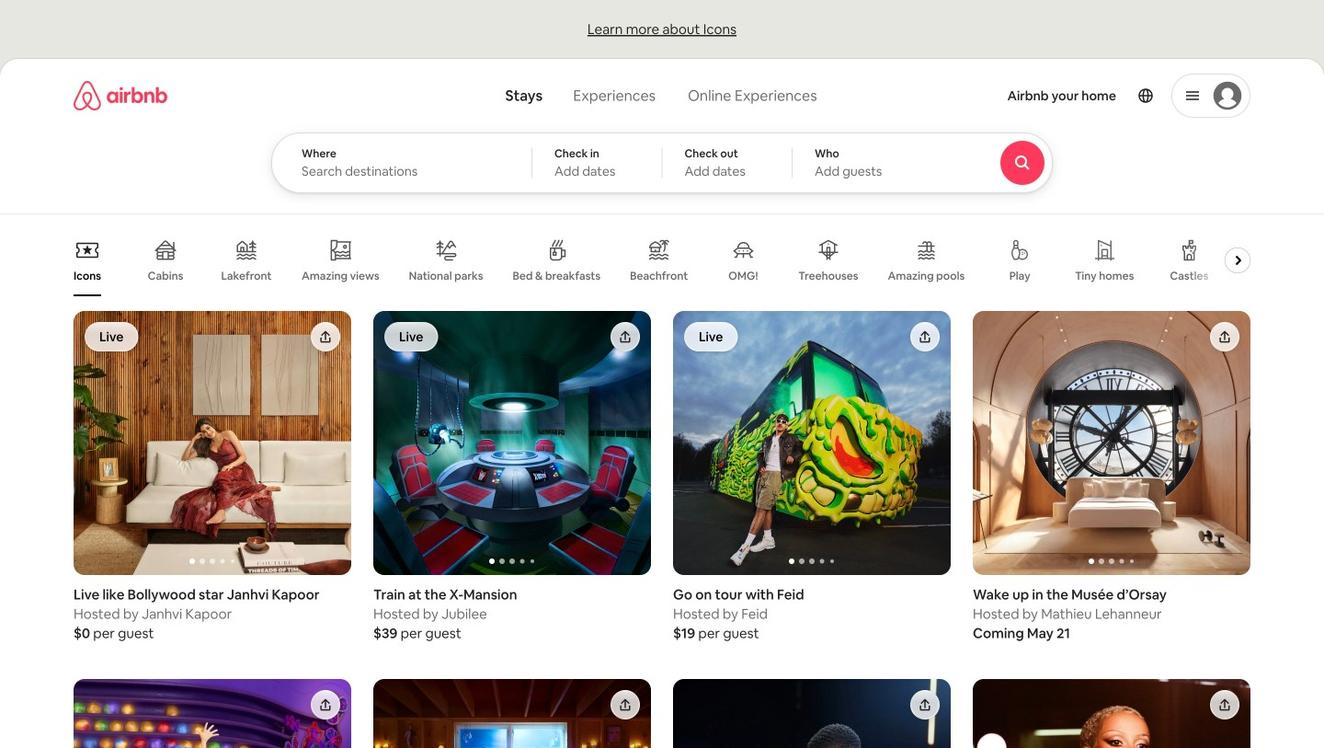 Task type: locate. For each thing, give the bounding box(es) containing it.
Search destinations search field
[[302, 163, 502, 179]]

what can we help you find? tab list
[[491, 75, 672, 116]]

group
[[74, 225, 1259, 296], [74, 311, 351, 575], [374, 311, 651, 575], [674, 311, 951, 575], [973, 311, 1251, 575]]

profile element
[[847, 59, 1251, 132]]

None search field
[[271, 59, 1104, 193]]



Task type: vqa. For each thing, say whether or not it's contained in the screenshot.
the bottom 5.0 out of 5 average rating icon
no



